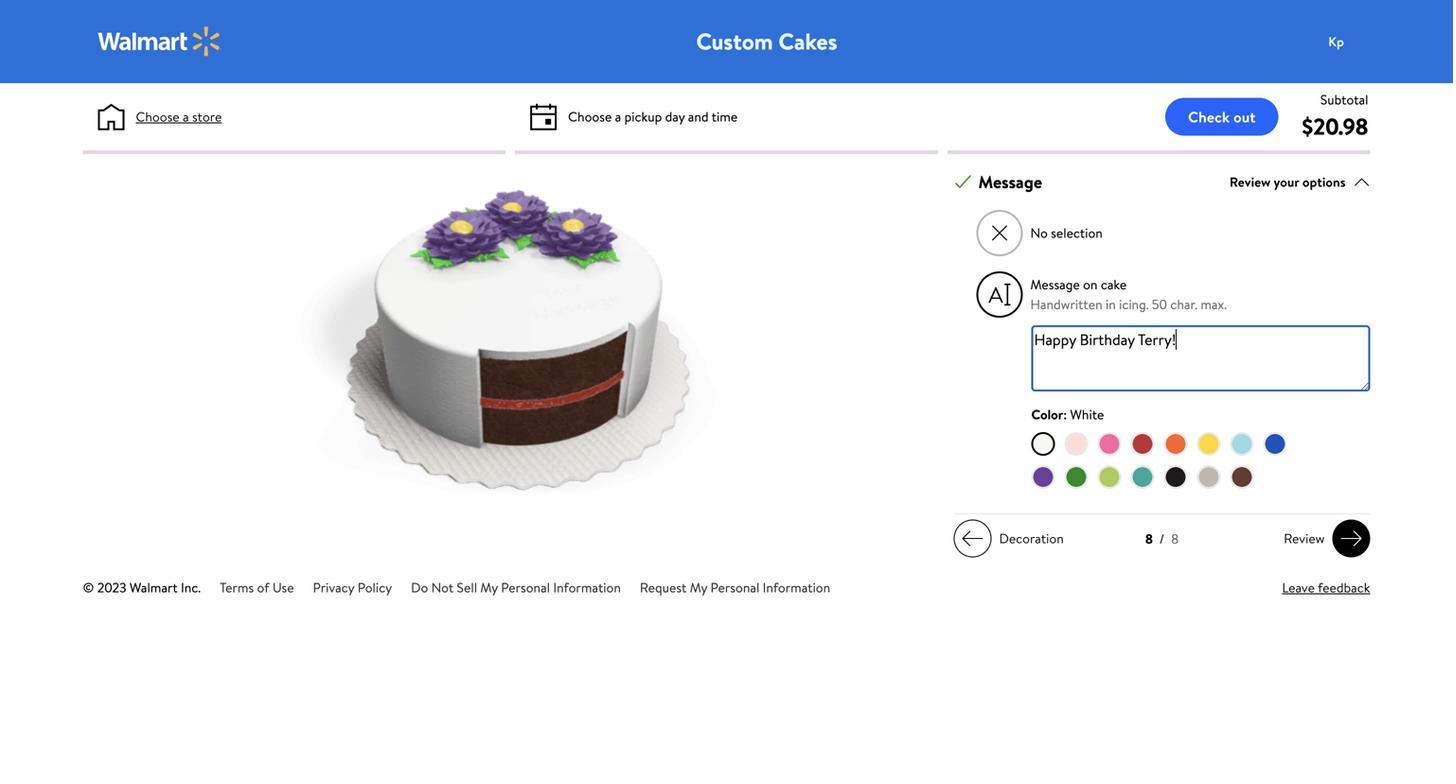 Task type: locate. For each thing, give the bounding box(es) containing it.
icing.
[[1119, 296, 1149, 314]]

review left your
[[1230, 173, 1271, 191]]

a for pickup
[[615, 107, 621, 126]]

review
[[1230, 173, 1271, 191], [1284, 530, 1325, 548]]

review for review
[[1284, 530, 1325, 548]]

message up handwritten at the right top
[[1031, 276, 1080, 294]]

of
[[257, 579, 269, 598]]

sell
[[457, 579, 477, 598]]

feedback
[[1318, 579, 1370, 598]]

on
[[1083, 276, 1098, 294]]

8
[[1145, 530, 1153, 549], [1171, 530, 1179, 549]]

review link
[[1276, 520, 1370, 558]]

ok image
[[955, 174, 972, 191]]

a
[[183, 107, 189, 126], [615, 107, 621, 126]]

personal
[[501, 579, 550, 598], [711, 579, 760, 598]]

choose
[[136, 107, 180, 126], [568, 107, 612, 126]]

1 vertical spatial review
[[1284, 530, 1325, 548]]

policy
[[358, 579, 392, 598]]

0 horizontal spatial icon for continue arrow image
[[961, 528, 984, 551]]

1 horizontal spatial review
[[1284, 530, 1325, 548]]

1 vertical spatial message
[[1031, 276, 1080, 294]]

leave
[[1282, 579, 1315, 598]]

review your options link
[[1230, 170, 1370, 195]]

my
[[480, 579, 498, 598], [690, 579, 707, 598]]

choose a store
[[136, 107, 222, 126]]

2 choose from the left
[[568, 107, 612, 126]]

0 horizontal spatial choose
[[136, 107, 180, 126]]

choose left store in the left top of the page
[[136, 107, 180, 126]]

a left pickup
[[615, 107, 621, 126]]

Example: Happy Birthday text field
[[1031, 326, 1370, 392]]

0 horizontal spatial 8
[[1145, 530, 1153, 549]]

1 a from the left
[[183, 107, 189, 126]]

:
[[1063, 406, 1067, 424]]

check out
[[1188, 107, 1256, 127]]

and
[[688, 107, 709, 126]]

icon for continue arrow image
[[961, 528, 984, 551], [1340, 528, 1363, 551]]

white
[[1070, 406, 1104, 424]]

2 a from the left
[[615, 107, 621, 126]]

0 horizontal spatial personal
[[501, 579, 550, 598]]

message inside message on cake handwritten in icing. 50 char. max.
[[1031, 276, 1080, 294]]

use
[[273, 579, 294, 598]]

your
[[1274, 173, 1299, 191]]

icon for continue arrow image up feedback
[[1340, 528, 1363, 551]]

terms of use link
[[220, 579, 294, 598]]

check out button
[[1165, 98, 1279, 136]]

no
[[1031, 224, 1048, 243]]

1 personal from the left
[[501, 579, 550, 598]]

request
[[640, 579, 687, 598]]

/
[[1160, 530, 1165, 549]]

1 horizontal spatial personal
[[711, 579, 760, 598]]

cake
[[1101, 276, 1127, 294]]

0 horizontal spatial my
[[480, 579, 498, 598]]

1 horizontal spatial a
[[615, 107, 621, 126]]

inc.
[[181, 579, 201, 598]]

my right request
[[690, 579, 707, 598]]

store
[[192, 107, 222, 126]]

$20.98
[[1302, 111, 1368, 142]]

2 icon for continue arrow image from the left
[[1340, 528, 1363, 551]]

1 horizontal spatial 8
[[1171, 530, 1179, 549]]

0 horizontal spatial a
[[183, 107, 189, 126]]

do not sell my personal information link
[[411, 579, 621, 598]]

personal right request
[[711, 579, 760, 598]]

© 2023 walmart inc.
[[83, 579, 201, 598]]

8 right /
[[1171, 530, 1179, 549]]

1 horizontal spatial choose
[[568, 107, 612, 126]]

50
[[1152, 296, 1167, 314]]

message
[[978, 171, 1042, 194], [1031, 276, 1080, 294]]

check
[[1188, 107, 1230, 127]]

icon for continue arrow image left decoration at the bottom
[[961, 528, 984, 551]]

2023
[[97, 579, 126, 598]]

do not sell my personal information
[[411, 579, 621, 598]]

1 horizontal spatial my
[[690, 579, 707, 598]]

a left store in the left top of the page
[[183, 107, 189, 126]]

0 vertical spatial message
[[978, 171, 1042, 194]]

cakes
[[779, 26, 837, 57]]

review your options
[[1230, 173, 1346, 191]]

leave feedback button
[[1282, 579, 1370, 598]]

2 my from the left
[[690, 579, 707, 598]]

1 choose from the left
[[136, 107, 180, 126]]

leave feedback
[[1282, 579, 1370, 598]]

0 horizontal spatial information
[[553, 579, 621, 598]]

1 8 from the left
[[1145, 530, 1153, 549]]

personal right sell
[[501, 579, 550, 598]]

1 horizontal spatial information
[[763, 579, 830, 598]]

in
[[1106, 296, 1116, 314]]

0 horizontal spatial review
[[1230, 173, 1271, 191]]

review up leave
[[1284, 530, 1325, 548]]

8 left /
[[1145, 530, 1153, 549]]

selection
[[1051, 224, 1103, 243]]

kp
[[1328, 32, 1344, 51]]

1 horizontal spatial icon for continue arrow image
[[1340, 528, 1363, 551]]

0 vertical spatial review
[[1230, 173, 1271, 191]]

choose left pickup
[[568, 107, 612, 126]]

message right ok icon
[[978, 171, 1042, 194]]

©
[[83, 579, 94, 598]]

information
[[553, 579, 621, 598], [763, 579, 830, 598]]

1 icon for continue arrow image from the left
[[961, 528, 984, 551]]

custom
[[696, 26, 773, 57]]

decoration link
[[954, 520, 1071, 558]]

message for message on cake handwritten in icing. 50 char. max.
[[1031, 276, 1080, 294]]

walmart
[[130, 579, 178, 598]]

review for review your options
[[1230, 173, 1271, 191]]

no selection
[[1031, 224, 1103, 243]]

choose a pickup day and time
[[568, 107, 738, 126]]

my right sell
[[480, 579, 498, 598]]



Task type: vqa. For each thing, say whether or not it's contained in the screenshot.
© 2023 Walmart Inc.
yes



Task type: describe. For each thing, give the bounding box(es) containing it.
privacy policy link
[[313, 579, 392, 598]]

custom cakes
[[696, 26, 837, 57]]

day
[[665, 107, 685, 126]]

choose a store link
[[136, 107, 222, 127]]

back to walmart.com image
[[98, 27, 221, 57]]

choose for choose a pickup day and time
[[568, 107, 612, 126]]

color
[[1031, 406, 1063, 424]]

request my personal information link
[[640, 579, 830, 598]]

char.
[[1170, 296, 1198, 314]]

remove image
[[989, 223, 1010, 244]]

out
[[1234, 107, 1256, 127]]

not
[[431, 579, 454, 598]]

review your options element
[[1230, 172, 1346, 192]]

do
[[411, 579, 428, 598]]

time
[[712, 107, 738, 126]]

pickup
[[624, 107, 662, 126]]

message on cake handwritten in icing. 50 char. max.
[[1031, 276, 1227, 314]]

up arrow image
[[1353, 174, 1370, 191]]

privacy policy
[[313, 579, 392, 598]]

max.
[[1201, 296, 1227, 314]]

1 information from the left
[[553, 579, 621, 598]]

kp button
[[1317, 23, 1393, 61]]

privacy
[[313, 579, 354, 598]]

icon for continue arrow image inside decoration link
[[961, 528, 984, 551]]

2 information from the left
[[763, 579, 830, 598]]

handwritten
[[1031, 296, 1103, 314]]

1 my from the left
[[480, 579, 498, 598]]

2 8 from the left
[[1171, 530, 1179, 549]]

subtotal $20.98
[[1302, 90, 1368, 142]]

color : white
[[1031, 406, 1104, 424]]

decoration
[[999, 530, 1064, 548]]

8 / 8
[[1145, 530, 1179, 549]]

request my personal information
[[640, 579, 830, 598]]

icon for continue arrow image inside review link
[[1340, 528, 1363, 551]]

options
[[1303, 173, 1346, 191]]

terms
[[220, 579, 254, 598]]

message for message
[[978, 171, 1042, 194]]

subtotal
[[1321, 90, 1368, 109]]

2 personal from the left
[[711, 579, 760, 598]]

terms of use
[[220, 579, 294, 598]]

a for store
[[183, 107, 189, 126]]

choose for choose a store
[[136, 107, 180, 126]]



